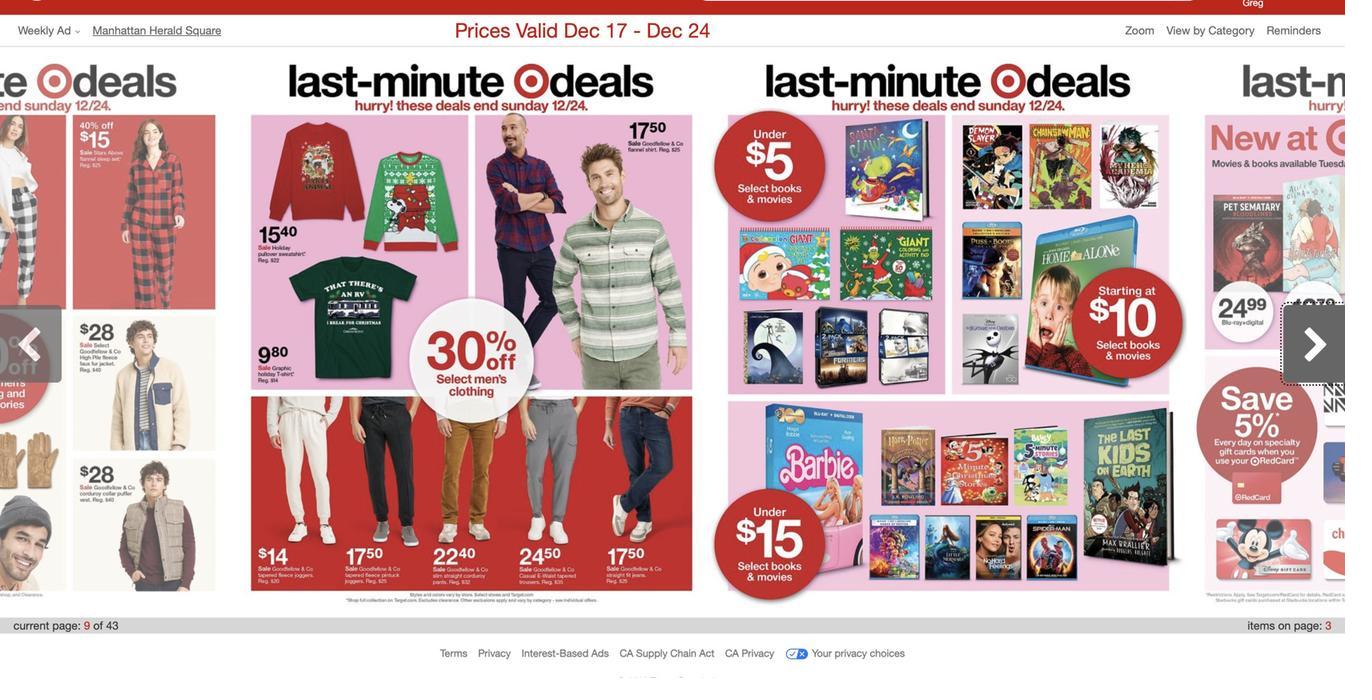Task type: vqa. For each thing, say whether or not it's contained in the screenshot.
The Manhattan Herald Square link
yes



Task type: describe. For each thing, give the bounding box(es) containing it.
privacy link
[[479, 647, 511, 660]]

act
[[700, 647, 715, 660]]

1 privacy from the left
[[479, 647, 511, 660]]

page 8 image
[[0, 56, 196, 609]]

herald
[[149, 23, 182, 37]]

reminders link
[[1268, 22, 1334, 38]]

2 privacy from the left
[[742, 647, 775, 660]]

prices
[[455, 18, 511, 43]]

terms link
[[440, 647, 468, 660]]

based
[[560, 647, 589, 660]]

zoom-in element
[[1126, 23, 1155, 37]]

page 11 image
[[1150, 56, 1346, 609]]

ca for ca supply chain act
[[620, 647, 634, 660]]

by
[[1194, 23, 1206, 37]]

reminders
[[1268, 23, 1322, 37]]

current page: 9 of 43
[[13, 619, 119, 633]]

43
[[106, 619, 119, 633]]

weekly ad
[[18, 23, 71, 37]]

terms
[[440, 647, 468, 660]]

ca supply chain act link
[[620, 647, 715, 660]]

interest-
[[522, 647, 560, 660]]

ca supply chain act
[[620, 647, 715, 660]]

manhattan
[[93, 23, 146, 37]]

Search Weekly Ad search field
[[692, 0, 1205, 2]]

1 dec from the left
[[564, 18, 600, 43]]

view by category
[[1167, 23, 1256, 37]]

chain
[[671, 647, 697, 660]]

items on page: 3
[[1248, 619, 1333, 633]]

ca for ca privacy
[[726, 647, 739, 660]]

your
[[812, 647, 832, 660]]

current
[[13, 619, 49, 633]]

of
[[93, 619, 103, 633]]

2 dec from the left
[[647, 18, 683, 43]]

3
[[1326, 619, 1333, 633]]



Task type: locate. For each thing, give the bounding box(es) containing it.
manhattan herald square link
[[93, 22, 234, 38]]

privacy
[[479, 647, 511, 660], [742, 647, 775, 660]]

square
[[186, 23, 222, 37]]

privacy right terms
[[479, 647, 511, 660]]

1 horizontal spatial ca
[[726, 647, 739, 660]]

interest-based ads link
[[522, 647, 609, 660]]

9
[[84, 619, 90, 633]]

page:
[[52, 619, 81, 633], [1295, 619, 1323, 633]]

ad
[[57, 23, 71, 37]]

form
[[692, 0, 1205, 2]]

ads
[[592, 647, 609, 660]]

1 horizontal spatial privacy
[[742, 647, 775, 660]]

0 horizontal spatial privacy
[[479, 647, 511, 660]]

interest-based ads
[[522, 647, 609, 660]]

ccpa image
[[786, 643, 810, 667]]

17
[[606, 18, 628, 43]]

items
[[1248, 619, 1276, 633]]

zoom link
[[1126, 22, 1167, 38]]

ca privacy link
[[726, 647, 775, 660]]

your privacy choices link
[[786, 643, 906, 667]]

dec
[[564, 18, 600, 43], [647, 18, 683, 43]]

your privacy choices
[[812, 647, 906, 660]]

choices
[[870, 647, 906, 660]]

ca privacy
[[726, 647, 775, 660]]

privacy
[[835, 647, 868, 660]]

weekly
[[18, 23, 54, 37]]

ca left supply
[[620, 647, 634, 660]]

1 page: from the left
[[52, 619, 81, 633]]

valid
[[516, 18, 559, 43]]

-
[[634, 18, 641, 43]]

manhattan herald square
[[93, 23, 222, 37]]

0 horizontal spatial ca
[[620, 647, 634, 660]]

view
[[1167, 23, 1191, 37]]

page 9 image
[[196, 56, 673, 609]]

2 page: from the left
[[1295, 619, 1323, 633]]

view by category link
[[1167, 23, 1268, 37]]

category
[[1209, 23, 1256, 37]]

zoom
[[1126, 23, 1155, 37]]

0 horizontal spatial dec
[[564, 18, 600, 43]]

supply
[[637, 647, 668, 660]]

page: left 9
[[52, 619, 81, 633]]

1 horizontal spatial page:
[[1295, 619, 1323, 633]]

dec left 17
[[564, 18, 600, 43]]

24
[[689, 18, 711, 43]]

weekly ad link
[[18, 22, 93, 38]]

ca right "act"
[[726, 647, 739, 660]]

0 horizontal spatial page:
[[52, 619, 81, 633]]

1 horizontal spatial dec
[[647, 18, 683, 43]]

page: left 3
[[1295, 619, 1323, 633]]

page 10 image
[[673, 56, 1150, 609]]

privacy left ccpa icon
[[742, 647, 775, 660]]

ca
[[620, 647, 634, 660], [726, 647, 739, 660]]

2 ca from the left
[[726, 647, 739, 660]]

on
[[1279, 619, 1292, 633]]

1 ca from the left
[[620, 647, 634, 660]]

dec right the -
[[647, 18, 683, 43]]

prices valid dec 17 - dec 24
[[455, 18, 711, 43]]



